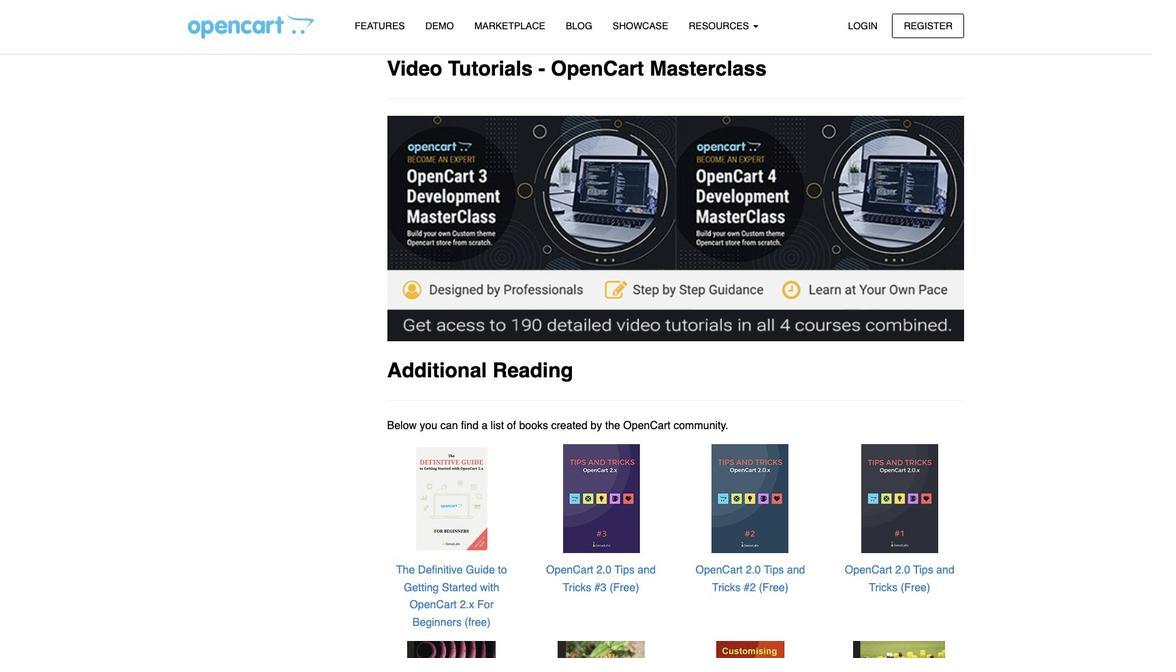 Task type: locate. For each thing, give the bounding box(es) containing it.
additional reading
[[387, 358, 574, 382]]

(free) inside opencart 2.0 tips and tricks (free)
[[901, 582, 931, 594]]

free opencart book image
[[845, 443, 955, 554]]

to right "guide"
[[498, 564, 507, 577]]

over
[[520, 24, 541, 36]]

with
[[705, 6, 724, 19], [480, 582, 500, 594]]

1 horizontal spatial to
[[870, 6, 879, 19]]

find
[[461, 419, 479, 432]]

maintain
[[467, 24, 509, 36]]

1 horizontal spatial 2.0
[[746, 564, 761, 577]]

tricks for #2
[[712, 582, 741, 594]]

the
[[756, 6, 771, 19], [605, 419, 621, 432]]

2.0 inside opencart 2.0 tips and tricks #2 (free)
[[746, 564, 761, 577]]

2 horizontal spatial 2.0
[[896, 564, 911, 577]]

2 horizontal spatial (free)
[[901, 582, 931, 594]]

1 vertical spatial with
[[480, 582, 500, 594]]

the definitive guide to getting started with opencart 2.x for beginners (free) link
[[396, 564, 507, 629]]

2 tips from the left
[[764, 564, 784, 577]]

(free) right #3
[[610, 582, 640, 594]]

tricks left #2
[[712, 582, 741, 594]]

and for opencart 2.0 tips and tricks #3 (free)
[[638, 564, 656, 577]]

marketplace link
[[464, 14, 556, 38]]

0 vertical spatial with
[[705, 6, 724, 19]]

up
[[899, 6, 911, 19]]

opencart 2.0 tips and tricks #3 (free)
[[546, 564, 656, 594]]

the right by
[[605, 419, 621, 432]]

the definitive guide to getting started with opencart 2.x for beginners (free)
[[396, 564, 507, 629]]

below
[[387, 419, 417, 432]]

books
[[519, 419, 548, 432]]

tricks left #3
[[563, 582, 592, 594]]

0 horizontal spatial 2.0
[[597, 564, 612, 577]]

3 tricks from the left
[[870, 582, 898, 594]]

a
[[482, 419, 488, 432]]

online
[[387, 24, 416, 36]]

and inside opencart 2.0 tips and tricks (free)
[[937, 564, 955, 577]]

#3
[[595, 582, 607, 594]]

register
[[904, 20, 953, 31]]

#2
[[744, 582, 756, 594]]

1 horizontal spatial tricks
[[712, 582, 741, 594]]

0 horizontal spatial the
[[605, 419, 621, 432]]

(free) for #3
[[610, 582, 640, 594]]

guide,
[[558, 6, 588, 19]]

and inside opencart 2.0 tips and tricks #2 (free)
[[787, 564, 806, 577]]

0 vertical spatial to
[[870, 6, 879, 19]]

2.0 inside opencart 2.0 tips and tricks (free)
[[896, 564, 911, 577]]

(free) up opencart theme and module development image
[[901, 582, 931, 594]]

with up for
[[480, 582, 500, 594]]

interface
[[825, 6, 867, 19]]

this
[[538, 6, 555, 19]]

tips inside opencart 2.0 tips and tricks #2 (free)
[[764, 564, 784, 577]]

opencart 2.0 tips and tricks #2 (free) link
[[696, 564, 806, 594]]

1 horizontal spatial the
[[756, 6, 771, 19]]

the right "using"
[[756, 6, 771, 19]]

to inside the definitive guide to getting started with opencart 2.x for beginners (free)
[[498, 564, 507, 577]]

getting
[[404, 582, 439, 594]]

can
[[441, 419, 458, 432]]

masterclass
[[650, 56, 767, 80]]

tips inside opencart 2.0 tips and tricks #3 (free)
[[615, 564, 635, 577]]

0 horizontal spatial (free)
[[610, 582, 640, 594]]

2 (free) from the left
[[759, 582, 789, 594]]

1 horizontal spatial with
[[705, 6, 724, 19]]

opencart tips and tricks part 3 image
[[546, 443, 656, 554]]

to
[[870, 6, 879, 19], [498, 564, 507, 577]]

opencart inside opencart 2.0 tips and tricks #3 (free)
[[546, 564, 594, 577]]

(free)
[[610, 582, 640, 594], [759, 582, 789, 594], [901, 582, 931, 594]]

will
[[612, 6, 627, 19]]

tricks inside opencart 2.0 tips and tricks (free)
[[870, 582, 898, 594]]

2 horizontal spatial tricks
[[870, 582, 898, 594]]

1 tips from the left
[[615, 564, 635, 577]]

set
[[882, 6, 896, 19]]

and
[[446, 24, 464, 36], [638, 564, 656, 577], [787, 564, 806, 577], [937, 564, 955, 577]]

tricks inside opencart 2.0 tips and tricks #3 (free)
[[563, 582, 592, 594]]

to left set
[[870, 6, 879, 19]]

2.x
[[460, 599, 475, 611]]

to inside the "when you are finished reading this guide, you will be comfortable with using the opencart interface to set up your online shop and maintain it over time."
[[870, 6, 879, 19]]

tricks
[[563, 582, 592, 594], [712, 582, 741, 594], [870, 582, 898, 594]]

(free) inside opencart 2.0 tips and tricks #2 (free)
[[759, 582, 789, 594]]

guide
[[466, 564, 495, 577]]

blog link
[[556, 14, 603, 38]]

2.0 for (free)
[[896, 564, 911, 577]]

community.
[[674, 419, 729, 432]]

2.0 inside opencart 2.0 tips and tricks #3 (free)
[[597, 564, 612, 577]]

you left can
[[420, 419, 438, 432]]

2 tricks from the left
[[712, 582, 741, 594]]

reading
[[499, 6, 535, 19]]

0 horizontal spatial tips
[[615, 564, 635, 577]]

and inside opencart 2.0 tips and tricks #3 (free)
[[638, 564, 656, 577]]

1 horizontal spatial (free)
[[759, 582, 789, 594]]

1 (free) from the left
[[610, 582, 640, 594]]

video
[[387, 56, 443, 80]]

register link
[[893, 13, 965, 38]]

1 vertical spatial the
[[605, 419, 621, 432]]

3 (free) from the left
[[901, 582, 931, 594]]

3 tips from the left
[[914, 564, 934, 577]]

opencart inside the definitive guide to getting started with opencart 2.x for beginners (free)
[[410, 599, 457, 611]]

you
[[419, 6, 436, 19], [591, 6, 608, 19], [420, 419, 438, 432]]

(free) for #2
[[759, 582, 789, 594]]

0 horizontal spatial to
[[498, 564, 507, 577]]

2 horizontal spatial tips
[[914, 564, 934, 577]]

tips for #3
[[615, 564, 635, 577]]

features
[[355, 20, 405, 31]]

opencart - open source shopping cart solution image
[[188, 14, 314, 39]]

of
[[507, 419, 516, 432]]

tips
[[615, 564, 635, 577], [764, 564, 784, 577], [914, 564, 934, 577]]

login
[[848, 20, 878, 31]]

(free) right #2
[[759, 582, 789, 594]]

0 horizontal spatial tricks
[[563, 582, 592, 594]]

(free) inside opencart 2.0 tips and tricks #3 (free)
[[610, 582, 640, 594]]

the
[[396, 564, 415, 577]]

3 2.0 from the left
[[896, 564, 911, 577]]

showcase link
[[603, 14, 679, 38]]

0 vertical spatial the
[[756, 6, 771, 19]]

2.0
[[597, 564, 612, 577], [746, 564, 761, 577], [896, 564, 911, 577]]

1 tricks from the left
[[563, 582, 592, 594]]

2 2.0 from the left
[[746, 564, 761, 577]]

1 horizontal spatial tips
[[764, 564, 784, 577]]

opencart inside opencart 2.0 tips and tricks #2 (free)
[[696, 564, 743, 577]]

0 horizontal spatial with
[[480, 582, 500, 594]]

opencart theme and module development image
[[845, 640, 955, 658]]

tips inside opencart 2.0 tips and tricks (free)
[[914, 564, 934, 577]]

finished
[[458, 6, 496, 19]]

opencart
[[774, 6, 822, 19], [551, 56, 644, 80], [624, 419, 671, 432], [546, 564, 594, 577], [696, 564, 743, 577], [845, 564, 893, 577], [410, 599, 457, 611]]

tricks inside opencart 2.0 tips and tricks #2 (free)
[[712, 582, 741, 594]]

1 2.0 from the left
[[597, 564, 612, 577]]

1 vertical spatial to
[[498, 564, 507, 577]]

opencart 1.4 template design cookbook image
[[546, 640, 656, 658]]

with up resources
[[705, 6, 724, 19]]

your
[[914, 6, 936, 19]]

reading
[[493, 358, 574, 382]]

tricks up opencart theme and module development image
[[870, 582, 898, 594]]

be
[[630, 6, 642, 19]]

it
[[512, 24, 517, 36]]

you up shop on the top left of the page
[[419, 6, 436, 19]]

opencart 2.0 tips and tricks (free)
[[845, 564, 955, 594]]



Task type: vqa. For each thing, say whether or not it's contained in the screenshot.
bottommost marketing
no



Task type: describe. For each thing, give the bounding box(es) containing it.
you for find
[[420, 419, 438, 432]]

when you are finished reading this guide, you will be comfortable with using the opencart interface to set up your online shop and maintain it over time.
[[387, 6, 936, 36]]

showcase
[[613, 20, 669, 31]]

opencart 2.0 tips and tricks #2 (free)
[[696, 564, 806, 594]]

and for opencart 2.0 tips and tricks #2 (free)
[[787, 564, 806, 577]]

comfortable
[[645, 6, 702, 19]]

time.
[[544, 24, 568, 36]]

using
[[727, 6, 753, 19]]

are
[[439, 6, 455, 19]]

list
[[491, 419, 504, 432]]

features link
[[345, 14, 415, 38]]

you for finished
[[419, 6, 436, 19]]

tricks for #3
[[563, 582, 592, 594]]

(free)
[[465, 617, 491, 629]]

started
[[442, 582, 477, 594]]

definitive
[[418, 564, 463, 577]]

below you can find a list of books created by the opencart community.
[[387, 419, 729, 432]]

login link
[[837, 13, 890, 38]]

resources link
[[679, 14, 769, 38]]

shop
[[419, 24, 443, 36]]

opencart inside the "when you are finished reading this guide, you will be comfortable with using the opencart interface to set up your online shop and maintain it over time."
[[774, 6, 822, 19]]

marketplace
[[475, 20, 546, 31]]

you left will
[[591, 6, 608, 19]]

customising opencart (revised edition) 1.5.6.4 image
[[696, 640, 806, 658]]

opencart inside opencart 2.0 tips and tricks (free)
[[845, 564, 893, 577]]

tricks for (free)
[[870, 582, 898, 594]]

additional
[[387, 358, 487, 382]]

beginners
[[413, 617, 462, 629]]

demo
[[426, 20, 454, 31]]

-
[[539, 56, 546, 80]]

for
[[478, 599, 494, 611]]

opencart 2.0 tips and tricks #3 (free) link
[[546, 564, 656, 594]]

blog
[[566, 20, 593, 31]]

2.0 for #3
[[597, 564, 612, 577]]

video tutorials - opencart masterclass
[[387, 56, 767, 80]]

created
[[552, 419, 588, 432]]

instant e-commerce with opencart: build a shop how-to image
[[397, 640, 507, 658]]

tutorials
[[448, 56, 533, 80]]

and inside the "when you are finished reading this guide, you will be comfortable with using the opencart interface to set up your online shop and maintain it over time."
[[446, 24, 464, 36]]

and for opencart 2.0 tips and tricks (free)
[[937, 564, 955, 577]]

demo link
[[415, 14, 464, 38]]

the inside the "when you are finished reading this guide, you will be comfortable with using the opencart interface to set up your online shop and maintain it over time."
[[756, 6, 771, 19]]

when
[[387, 6, 416, 19]]

opencart tips and tricks part 2 image
[[696, 443, 806, 554]]

2.0 for #2
[[746, 564, 761, 577]]

tips for (free)
[[914, 564, 934, 577]]

by
[[591, 419, 602, 432]]

with inside the definitive guide to getting started with opencart 2.x for beginners (free)
[[480, 582, 500, 594]]

the definitive guide to getting started with opencart 2.x for beginners image
[[397, 443, 507, 554]]

tips for #2
[[764, 564, 784, 577]]

resources
[[689, 20, 752, 31]]

opencart 2.0 tips and tricks (free) link
[[845, 564, 955, 594]]

with inside the "when you are finished reading this guide, you will be comfortable with using the opencart interface to set up your online shop and maintain it over time."
[[705, 6, 724, 19]]



